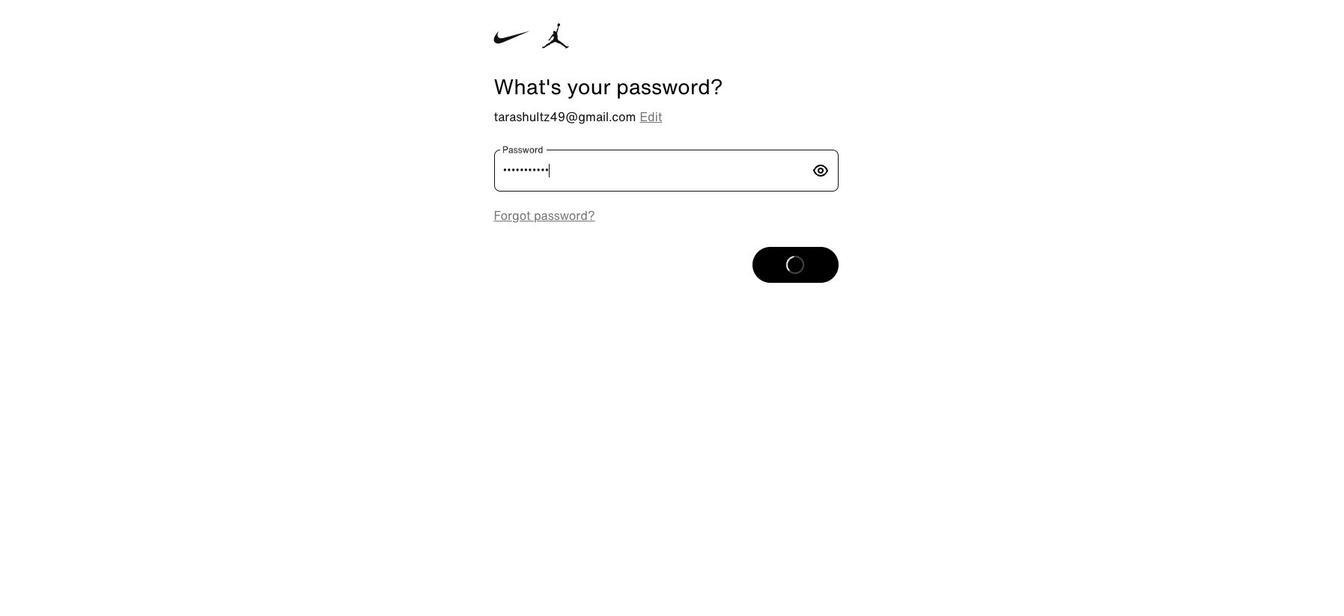 Task type: describe. For each thing, give the bounding box(es) containing it.
what's your password? group element
[[494, 0, 839, 99]]

nike logo image
[[494, 25, 530, 50]]

loading icon image
[[785, 255, 806, 276]]

show or hide the password image
[[812, 162, 830, 180]]

what's your password? element
[[494, 75, 839, 99]]



Task type: locate. For each thing, give the bounding box(es) containing it.
None password field
[[494, 150, 812, 192]]



Task type: vqa. For each thing, say whether or not it's contained in the screenshot.
Enter your email to join us or sign in. group element
no



